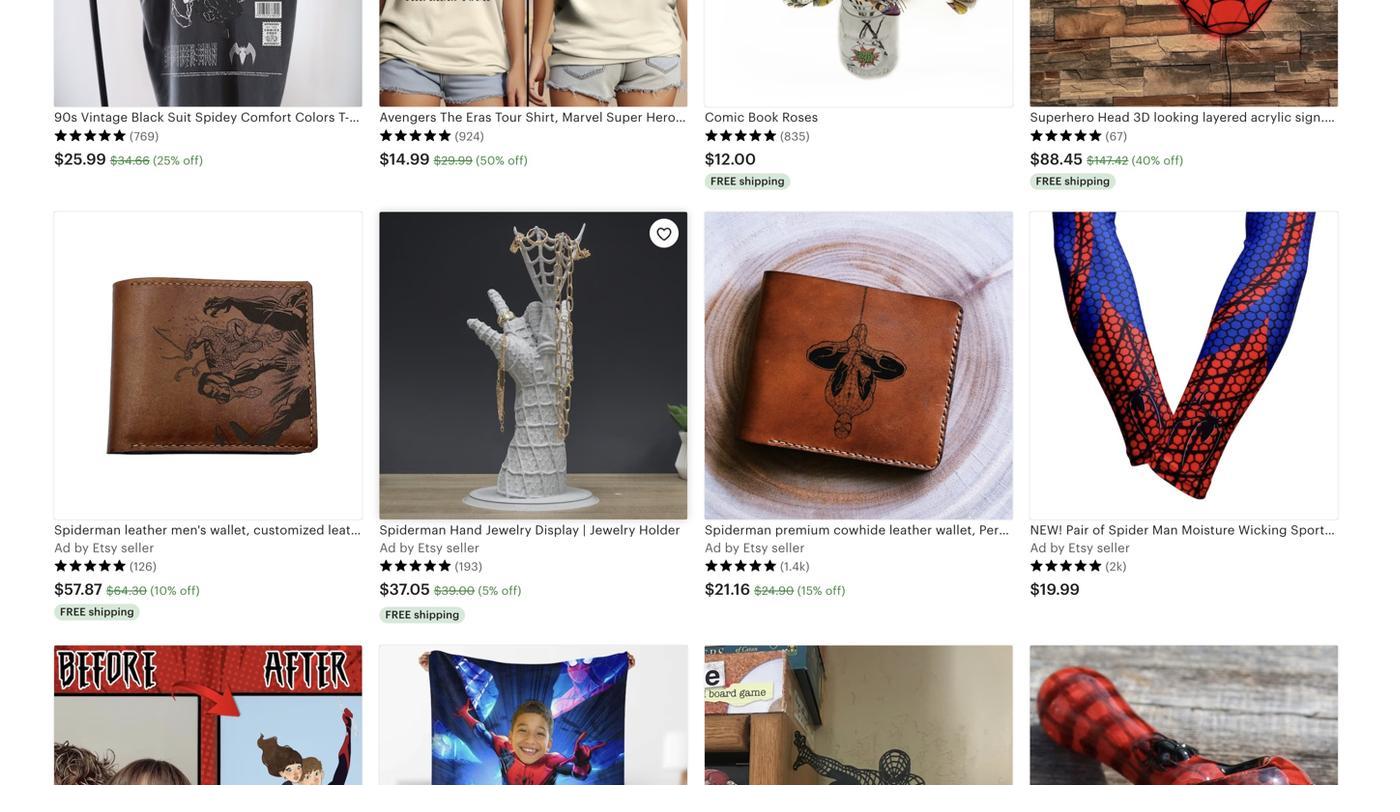 Task type: vqa. For each thing, say whether or not it's contained in the screenshot.
this related to 23795002721
no



Task type: describe. For each thing, give the bounding box(es) containing it.
90s vintage black suit spidey comfort colors t-shirt, retro superhero shirt, comic book shirt, marvel lover gift, spiderman tshirt image
[[54, 0, 362, 107]]

147.42
[[1094, 154, 1129, 167]]

a inside new! pair of spider man moisture wicking sports arm sleev a d b y etsy seller
[[1030, 541, 1039, 556]]

free inside $ 57.87 $ 64.30 (10% off) free shipping
[[60, 606, 86, 619]]

holder
[[639, 524, 680, 538]]

off) for 21.16
[[825, 585, 845, 598]]

(769)
[[130, 130, 159, 143]]

man
[[1152, 524, 1178, 538]]

shipping inside $ 12.00 free shipping
[[739, 176, 785, 188]]

$ 37.05 $ 39.00 (5% off)
[[379, 582, 521, 599]]

shipping inside $ 57.87 $ 64.30 (10% off) free shipping
[[89, 606, 134, 619]]

(193)
[[455, 561, 482, 574]]

$ 19.99
[[1030, 582, 1080, 599]]

3 y from the left
[[733, 541, 740, 556]]

custom spiderman couple portrait | spiderman valentine's day gift | custom spiderman illustration | spiderman fan art | superhero poster image
[[54, 646, 362, 786]]

$ left 34.66
[[54, 151, 64, 168]]

free down the 37.05
[[385, 609, 411, 621]]

1 a from the left
[[54, 541, 63, 556]]

1 y from the left
[[82, 541, 89, 556]]

5 out of 5 stars image for (2k)
[[1030, 560, 1103, 573]]

$ inside $ 21.16 $ 24.90 (15% off)
[[754, 585, 762, 598]]

(5%
[[478, 585, 498, 598]]

new! pair of spider man moisture wicking sports arm sleeves - customize your sleeve image
[[1030, 212, 1338, 520]]

avengers the eras tour shirt, marvel super hero sweatshirt, scarlet witch, hulk shirts, black widow tee, spiderman, winter soldier, iron man image
[[379, 0, 687, 107]]

(15%
[[797, 585, 822, 598]]

spiderman
[[379, 524, 446, 538]]

sports
[[1291, 524, 1331, 538]]

(25%
[[153, 154, 180, 167]]

display
[[535, 524, 579, 538]]

shipping inside $ 88.45 $ 147.42 (40% off) free shipping
[[1065, 176, 1110, 188]]

19.99
[[1040, 582, 1080, 599]]

25.99
[[64, 151, 106, 168]]

$ 14.99 $ 29.99 (50% off)
[[379, 151, 528, 168]]

|
[[583, 524, 586, 538]]

spiderman premium cowhide leather wallet, personalized superhero handmade wallet, superhero first wallet for kid, christmas wallet for him image
[[705, 212, 1013, 520]]

seller inside new! pair of spider man moisture wicking sports arm sleev a d b y etsy seller
[[1097, 541, 1130, 556]]

off) for 57.87
[[180, 585, 200, 598]]

1 seller from the left
[[121, 541, 154, 556]]

y inside spiderman hand jewelry display | jewelry holder a d b y etsy seller
[[407, 541, 414, 556]]

3 etsy from the left
[[743, 541, 768, 556]]

1 etsy from the left
[[92, 541, 118, 556]]

d inside spiderman hand jewelry display | jewelry holder a d b y etsy seller
[[388, 541, 396, 556]]

wicking
[[1238, 524, 1287, 538]]

etsy inside new! pair of spider man moisture wicking sports arm sleev a d b y etsy seller
[[1068, 541, 1094, 556]]

1 b from the left
[[74, 541, 82, 556]]

$ down new!
[[1030, 582, 1040, 599]]

2 jewelry from the left
[[590, 524, 636, 538]]

book
[[748, 110, 779, 125]]

free inside $ 12.00 free shipping
[[711, 176, 737, 188]]

$ 57.87 $ 64.30 (10% off) free shipping
[[54, 582, 200, 619]]

free inside $ 88.45 $ 147.42 (40% off) free shipping
[[1036, 176, 1062, 188]]

spider-man silhouette shelf / wall decor image
[[705, 646, 1013, 786]]

(924)
[[455, 130, 484, 143]]

roses
[[782, 110, 818, 125]]

$ inside $ 12.00 free shipping
[[705, 151, 715, 168]]

comic book roses
[[705, 110, 818, 125]]

$ right 57.87
[[106, 585, 114, 598]]

shipping down $ 37.05 $ 39.00 (5% off)
[[414, 609, 459, 621]]

superhero head 3d looking layered acrylic sign.  backlit with red glow.  great for an awesome looking kid's or game room. image
[[1030, 0, 1338, 107]]

(835)
[[780, 130, 810, 143]]

moisture
[[1182, 524, 1235, 538]]

a d b y etsy seller for 21.16
[[705, 541, 805, 556]]

sleev
[[1363, 524, 1392, 538]]

hand
[[450, 524, 482, 538]]

39.00
[[441, 585, 475, 598]]

3 a from the left
[[705, 541, 713, 556]]

5 out of 5 stars image for (769)
[[54, 129, 127, 142]]

(50%
[[476, 154, 505, 167]]

off) for 88.45
[[1163, 154, 1183, 167]]

$ 88.45 $ 147.42 (40% off) free shipping
[[1030, 151, 1183, 188]]

(10%
[[150, 585, 177, 598]]

b inside spiderman hand jewelry display | jewelry holder a d b y etsy seller
[[399, 541, 408, 556]]



Task type: locate. For each thing, give the bounding box(es) containing it.
$ right the 37.05
[[434, 585, 441, 598]]

off) inside $ 57.87 $ 64.30 (10% off) free shipping
[[180, 585, 200, 598]]

2 etsy from the left
[[418, 541, 443, 556]]

free down 88.45
[[1036, 176, 1062, 188]]

a up $ 57.87 $ 64.30 (10% off) free shipping
[[54, 541, 63, 556]]

4 etsy from the left
[[1068, 541, 1094, 556]]

etsy down spiderman
[[418, 541, 443, 556]]

5 out of 5 stars image up "25.99"
[[54, 129, 127, 142]]

5 out of 5 stars image up 88.45
[[1030, 129, 1103, 142]]

21.16
[[715, 582, 750, 599]]

34.66
[[118, 154, 150, 167]]

seller up the (2k)
[[1097, 541, 1130, 556]]

$ down comic
[[705, 151, 715, 168]]

2 a from the left
[[379, 541, 388, 556]]

off) right (25%
[[183, 154, 203, 167]]

free down 57.87
[[60, 606, 86, 619]]

5 out of 5 stars image up the 37.05
[[379, 560, 452, 573]]

$ 25.99 $ 34.66 (25% off)
[[54, 151, 203, 168]]

5 out of 5 stars image down comic
[[705, 129, 777, 142]]

$ 21.16 $ 24.90 (15% off)
[[705, 582, 845, 599]]

12.00
[[715, 151, 756, 168]]

a d b y etsy seller up (126)
[[54, 541, 154, 556]]

1 jewelry from the left
[[486, 524, 532, 538]]

free
[[711, 176, 737, 188], [1036, 176, 1062, 188], [60, 606, 86, 619], [385, 609, 411, 621]]

29.99
[[441, 154, 473, 167]]

5 out of 5 stars image for (924)
[[379, 129, 452, 142]]

5 out of 5 stars image up the '19.99'
[[1030, 560, 1103, 573]]

$ up free shipping
[[379, 582, 389, 599]]

2 seller from the left
[[446, 541, 479, 556]]

custom blankets personalized photo jumping spider boy spinning blanket image
[[379, 646, 687, 786]]

4 seller from the left
[[1097, 541, 1130, 556]]

free shipping
[[385, 609, 459, 621]]

etsy
[[92, 541, 118, 556], [418, 541, 443, 556], [743, 541, 768, 556], [1068, 541, 1094, 556]]

$ right 21.16
[[754, 585, 762, 598]]

4 b from the left
[[1050, 541, 1058, 556]]

1 horizontal spatial a d b y etsy seller
[[705, 541, 805, 556]]

comic
[[705, 110, 745, 125]]

b down new!
[[1050, 541, 1058, 556]]

etsy up 57.87
[[92, 541, 118, 556]]

seller inside spiderman hand jewelry display | jewelry holder a d b y etsy seller
[[446, 541, 479, 556]]

57.87
[[64, 582, 102, 599]]

comic book roses image
[[705, 0, 1013, 107]]

$ left 24.90
[[705, 582, 715, 599]]

b down spiderman
[[399, 541, 408, 556]]

b
[[74, 541, 82, 556], [399, 541, 408, 556], [725, 541, 733, 556], [1050, 541, 1058, 556]]

5 out of 5 stars image for (67)
[[1030, 129, 1103, 142]]

y up 21.16
[[733, 541, 740, 556]]

pair
[[1066, 524, 1089, 538]]

5 out of 5 stars image for (193)
[[379, 560, 452, 573]]

off) inside $ 37.05 $ 39.00 (5% off)
[[502, 585, 521, 598]]

a d b y etsy seller for 57.87
[[54, 541, 154, 556]]

2 y from the left
[[407, 541, 414, 556]]

2 b from the left
[[399, 541, 408, 556]]

$ inside $ 14.99 $ 29.99 (50% off)
[[434, 154, 441, 167]]

1 horizontal spatial jewelry
[[590, 524, 636, 538]]

$
[[54, 151, 64, 168], [379, 151, 389, 168], [705, 151, 715, 168], [1030, 151, 1040, 168], [110, 154, 118, 167], [434, 154, 441, 167], [1087, 154, 1094, 167], [54, 582, 64, 599], [379, 582, 389, 599], [705, 582, 715, 599], [1030, 582, 1040, 599], [106, 585, 114, 598], [434, 585, 441, 598], [754, 585, 762, 598]]

jewelry right hand
[[486, 524, 532, 538]]

4 d from the left
[[1038, 541, 1047, 556]]

d down spiderman
[[388, 541, 396, 556]]

37.05
[[389, 582, 430, 599]]

y inside new! pair of spider man moisture wicking sports arm sleev a d b y etsy seller
[[1058, 541, 1065, 556]]

0 horizontal spatial a d b y etsy seller
[[54, 541, 154, 556]]

4 a from the left
[[1030, 541, 1039, 556]]

d up 57.87
[[63, 541, 71, 556]]

spiderman hand jewelry display | jewelry holder image
[[379, 212, 687, 520]]

off) right (15%
[[825, 585, 845, 598]]

5 out of 5 stars image for (835)
[[705, 129, 777, 142]]

a d b y etsy seller
[[54, 541, 154, 556], [705, 541, 805, 556]]

off) for 37.05
[[502, 585, 521, 598]]

b inside new! pair of spider man moisture wicking sports arm sleev a d b y etsy seller
[[1050, 541, 1058, 556]]

$ inside $ 37.05 $ 39.00 (5% off)
[[434, 585, 441, 598]]

y up 57.87
[[82, 541, 89, 556]]

etsy down pair on the bottom right of page
[[1068, 541, 1094, 556]]

$ inside "$ 25.99 $ 34.66 (25% off)"
[[110, 154, 118, 167]]

seller up (126)
[[121, 541, 154, 556]]

5 out of 5 stars image up 14.99
[[379, 129, 452, 142]]

a up $ 21.16 $ 24.90 (15% off)
[[705, 541, 713, 556]]

a
[[54, 541, 63, 556], [379, 541, 388, 556], [705, 541, 713, 556], [1030, 541, 1039, 556]]

(126)
[[130, 561, 157, 574]]

d inside new! pair of spider man moisture wicking sports arm sleev a d b y etsy seller
[[1038, 541, 1047, 556]]

3 seller from the left
[[772, 541, 805, 556]]

5 out of 5 stars image for (126)
[[54, 560, 127, 573]]

off) inside "$ 25.99 $ 34.66 (25% off)"
[[183, 154, 203, 167]]

d up 21.16
[[713, 541, 721, 556]]

off)
[[183, 154, 203, 167], [508, 154, 528, 167], [1163, 154, 1183, 167], [180, 585, 200, 598], [502, 585, 521, 598], [825, 585, 845, 598]]

etsy up $ 21.16 $ 24.90 (15% off)
[[743, 541, 768, 556]]

24.90
[[762, 585, 794, 598]]

$ 12.00 free shipping
[[705, 151, 785, 188]]

a inside spiderman hand jewelry display | jewelry holder a d b y etsy seller
[[379, 541, 388, 556]]

$ right "25.99"
[[110, 154, 118, 167]]

$ left 64.30 on the bottom left
[[54, 582, 64, 599]]

(2k)
[[1105, 561, 1127, 574]]

b up 21.16
[[725, 541, 733, 556]]

88.45
[[1040, 151, 1083, 168]]

a d b y etsy seller up (1.4k)
[[705, 541, 805, 556]]

jewelry right |
[[590, 524, 636, 538]]

5 out of 5 stars image up 57.87
[[54, 560, 127, 573]]

off) inside $ 21.16 $ 24.90 (15% off)
[[825, 585, 845, 598]]

4 y from the left
[[1058, 541, 1065, 556]]

arm
[[1334, 524, 1360, 538]]

3 b from the left
[[725, 541, 733, 556]]

off) right (50%
[[508, 154, 528, 167]]

spiderman leather men's wallet, customized leather gift ideas for him, superheroes art wallet, peter parker avenger wallet, gift for him image
[[54, 212, 362, 520]]

off) for 25.99
[[183, 154, 203, 167]]

seller up (1.4k)
[[772, 541, 805, 556]]

64.30
[[114, 585, 147, 598]]

3 d from the left
[[713, 541, 721, 556]]

y down spiderman
[[407, 541, 414, 556]]

a down new!
[[1030, 541, 1039, 556]]

seller down hand
[[446, 541, 479, 556]]

(67)
[[1105, 130, 1127, 143]]

new!
[[1030, 524, 1063, 538]]

2 d from the left
[[388, 541, 396, 556]]

shipping
[[739, 176, 785, 188], [1065, 176, 1110, 188], [89, 606, 134, 619], [414, 609, 459, 621]]

b up 57.87
[[74, 541, 82, 556]]

off) inside $ 88.45 $ 147.42 (40% off) free shipping
[[1163, 154, 1183, 167]]

$ left 147.42
[[1030, 151, 1040, 168]]

1 a d b y etsy seller from the left
[[54, 541, 154, 556]]

shipping down 64.30 on the bottom left
[[89, 606, 134, 619]]

(1.4k)
[[780, 561, 810, 574]]

4" spider-man glass smoke bowl unique smoking pipes tobacco bowls pipe red spider man handmade collectible gift super hero heavy duty image
[[1030, 646, 1338, 786]]

free down 12.00
[[711, 176, 737, 188]]

off) right (5% on the left bottom of page
[[502, 585, 521, 598]]

y down new!
[[1058, 541, 1065, 556]]

d down new!
[[1038, 541, 1047, 556]]

shipping down 12.00
[[739, 176, 785, 188]]

off) right (10%
[[180, 585, 200, 598]]

$ right 14.99
[[434, 154, 441, 167]]

14.99
[[389, 151, 430, 168]]

1 d from the left
[[63, 541, 71, 556]]

seller
[[121, 541, 154, 556], [446, 541, 479, 556], [772, 541, 805, 556], [1097, 541, 1130, 556]]

spiderman hand jewelry display | jewelry holder a d b y etsy seller
[[379, 524, 680, 556]]

off) for 14.99
[[508, 154, 528, 167]]

new! pair of spider man moisture wicking sports arm sleev a d b y etsy seller
[[1030, 524, 1392, 556]]

jewelry
[[486, 524, 532, 538], [590, 524, 636, 538]]

a down spiderman
[[379, 541, 388, 556]]

5 out of 5 stars image for (1.4k)
[[705, 560, 777, 573]]

(40%
[[1132, 154, 1160, 167]]

0 horizontal spatial jewelry
[[486, 524, 532, 538]]

$ right 88.45
[[1087, 154, 1094, 167]]

off) right (40%
[[1163, 154, 1183, 167]]

$ left 29.99
[[379, 151, 389, 168]]

of
[[1093, 524, 1105, 538]]

5 out of 5 stars image up 21.16
[[705, 560, 777, 573]]

spider
[[1108, 524, 1149, 538]]

5 out of 5 stars image
[[54, 129, 127, 142], [379, 129, 452, 142], [705, 129, 777, 142], [1030, 129, 1103, 142], [54, 560, 127, 573], [379, 560, 452, 573], [705, 560, 777, 573], [1030, 560, 1103, 573]]

d
[[63, 541, 71, 556], [388, 541, 396, 556], [713, 541, 721, 556], [1038, 541, 1047, 556]]

y
[[82, 541, 89, 556], [407, 541, 414, 556], [733, 541, 740, 556], [1058, 541, 1065, 556]]

off) inside $ 14.99 $ 29.99 (50% off)
[[508, 154, 528, 167]]

2 a d b y etsy seller from the left
[[705, 541, 805, 556]]

shipping down 147.42
[[1065, 176, 1110, 188]]

etsy inside spiderman hand jewelry display | jewelry holder a d b y etsy seller
[[418, 541, 443, 556]]



